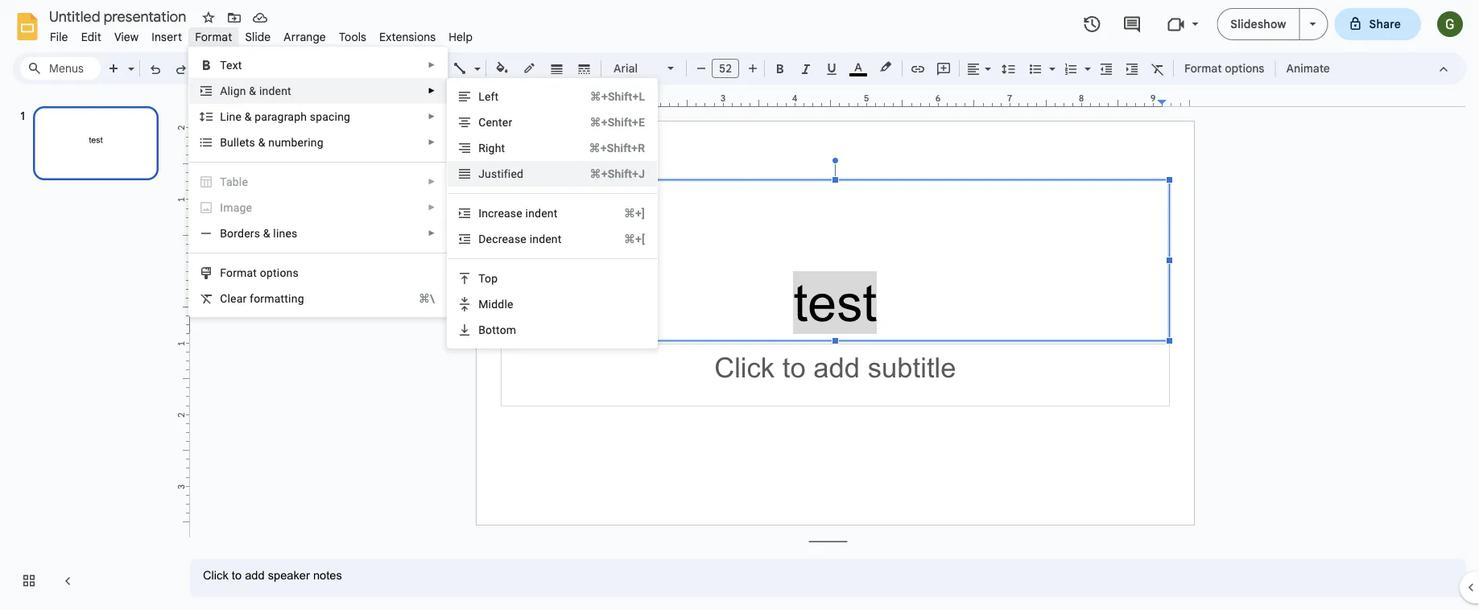 Task type: locate. For each thing, give the bounding box(es) containing it.
► left ncrease on the left of the page
[[428, 203, 436, 212]]

Menus field
[[20, 57, 101, 80]]

lign
[[228, 84, 246, 97]]

format inside button
[[1185, 61, 1222, 75]]

► down extensions
[[428, 60, 436, 70]]

0 vertical spatial c
[[479, 116, 486, 129]]

main toolbar
[[100, 0, 1339, 457]]

ustified
[[485, 167, 524, 180]]

options
[[1225, 61, 1265, 75], [260, 266, 299, 280]]

menu bar containing file
[[43, 21, 479, 48]]

format up lear
[[220, 266, 257, 280]]

border weight option
[[548, 57, 567, 80]]

1 vertical spatial l
[[220, 110, 226, 123]]

1 vertical spatial format
[[1185, 61, 1222, 75]]

► left d
[[428, 229, 436, 238]]

format down star option on the left top of the page
[[195, 30, 232, 44]]

► inside table menu item
[[428, 177, 436, 186]]

1 horizontal spatial i
[[479, 207, 482, 220]]

► for bulle
[[428, 138, 436, 147]]

0 horizontal spatial format options
[[220, 266, 299, 280]]

► left the r
[[428, 138, 436, 147]]

►
[[428, 60, 436, 70], [428, 86, 436, 95], [428, 112, 436, 121], [428, 138, 436, 147], [428, 177, 436, 186], [428, 203, 436, 212], [428, 229, 436, 238]]

eft
[[485, 90, 499, 103]]

spacing
[[310, 110, 351, 123]]

&
[[249, 84, 256, 97], [245, 110, 252, 123], [258, 136, 265, 149], [263, 227, 270, 240]]

arial
[[614, 61, 638, 75]]

Font size text field
[[713, 59, 739, 78]]

border color: transparent image
[[521, 57, 539, 78]]

0 vertical spatial l
[[479, 90, 485, 103]]

format up the right margin icon
[[1185, 61, 1222, 75]]

m
[[223, 201, 233, 214]]

ncrease
[[482, 207, 523, 220]]

menu bar inside the menu bar banner
[[43, 21, 479, 48]]

middle m element
[[479, 298, 518, 311]]

i up d
[[479, 207, 482, 220]]

menu item
[[189, 195, 447, 221]]

3 ► from the top
[[428, 112, 436, 121]]

menu bar
[[43, 21, 479, 48]]

► for text
[[428, 60, 436, 70]]

4 ► from the top
[[428, 138, 436, 147]]

► left c enter
[[428, 112, 436, 121]]

1 vertical spatial options
[[260, 266, 299, 280]]

arrange menu item
[[277, 27, 333, 46]]

d ecrease indent
[[479, 232, 562, 246]]

► left j
[[428, 177, 436, 186]]

t
[[479, 272, 485, 285]]

animate
[[1287, 61, 1331, 75]]

5 ► from the top
[[428, 177, 436, 186]]

1 vertical spatial indent
[[526, 207, 558, 220]]

0 horizontal spatial c
[[220, 292, 228, 305]]

start slideshow (⌘+enter) image
[[1310, 23, 1317, 26]]

& left "lines"
[[263, 227, 270, 240]]

c
[[479, 116, 486, 129], [220, 292, 228, 305]]

j
[[479, 167, 485, 180]]

indent up decrease indent d element
[[526, 207, 558, 220]]

0 vertical spatial options
[[1225, 61, 1265, 75]]

b
[[479, 323, 486, 337]]

tools
[[339, 30, 367, 44]]

1 vertical spatial format options
[[220, 266, 299, 280]]

a
[[220, 84, 228, 97]]

l eft
[[479, 90, 499, 103]]

indent for d ecrease indent
[[530, 232, 562, 246]]

file menu item
[[43, 27, 75, 46]]

⌘\
[[419, 292, 435, 305]]

0 vertical spatial format
[[195, 30, 232, 44]]

& right lign
[[249, 84, 256, 97]]

⌘+[
[[624, 232, 645, 246]]

i for m
[[220, 201, 223, 214]]

1 vertical spatial c
[[220, 292, 228, 305]]

c enter
[[479, 116, 513, 129]]

& right s
[[258, 136, 265, 149]]

share button
[[1335, 8, 1422, 40]]

1 horizontal spatial options
[[1225, 61, 1265, 75]]

1 ► from the top
[[428, 60, 436, 70]]

0 horizontal spatial options
[[260, 266, 299, 280]]

Star checkbox
[[197, 6, 220, 29]]

increase indent i element
[[479, 207, 563, 220]]

image m element
[[220, 201, 257, 214]]

fill color: transparent image
[[493, 57, 512, 78]]

borders & lines q element
[[220, 227, 302, 240]]

7 ► from the top
[[428, 229, 436, 238]]

bottom b element
[[479, 323, 521, 337]]

2
[[176, 125, 187, 131]]

a lign & indent
[[220, 84, 291, 97]]

c for lear
[[220, 292, 228, 305]]

0 horizontal spatial l
[[220, 110, 226, 123]]

6 ► from the top
[[428, 203, 436, 212]]

indent for i ncrease indent
[[526, 207, 558, 220]]

op
[[485, 272, 498, 285]]

tools menu item
[[333, 27, 373, 46]]

left l element
[[479, 90, 504, 103]]

i left age on the top
[[220, 201, 223, 214]]

options down slideshow button
[[1225, 61, 1265, 75]]

2 vertical spatial indent
[[530, 232, 562, 246]]

1 horizontal spatial format options
[[1185, 61, 1265, 75]]

menu containing l
[[442, 0, 658, 549]]

l down a
[[220, 110, 226, 123]]

insert
[[152, 30, 182, 44]]

indent up paragraph
[[259, 84, 291, 97]]

indent
[[259, 84, 291, 97], [526, 207, 558, 220], [530, 232, 562, 246]]

menu
[[442, 0, 658, 549], [189, 47, 448, 317]]

d
[[479, 232, 486, 246]]

menu item containing i
[[189, 195, 447, 221]]

lear
[[228, 292, 247, 305]]

application
[[0, 0, 1480, 611]]

1 horizontal spatial l
[[479, 90, 485, 103]]

⌘+shift+r
[[589, 141, 645, 155]]

format options down slideshow button
[[1185, 61, 1265, 75]]

2 vertical spatial format
[[220, 266, 257, 280]]

format
[[195, 30, 232, 44], [1185, 61, 1222, 75], [220, 266, 257, 280]]

format options \ element
[[220, 266, 304, 280]]

⌘+shift+e
[[590, 116, 645, 129]]

format options up c lear formatting
[[220, 266, 299, 280]]

center c element
[[479, 116, 517, 129]]

font list. arial selected. option
[[614, 57, 658, 80]]

format inside "menu item"
[[195, 30, 232, 44]]

► for table
[[428, 177, 436, 186]]

table
[[220, 175, 248, 188]]

c down format options \ element
[[220, 292, 228, 305]]

file
[[50, 30, 68, 44]]

l up c enter
[[479, 90, 485, 103]]

l ine & paragraph spacing
[[220, 110, 351, 123]]

ottom
[[486, 323, 517, 337]]

c down left margin image
[[479, 116, 486, 129]]

c for enter
[[479, 116, 486, 129]]

options up formatting
[[260, 266, 299, 280]]

slide menu item
[[239, 27, 277, 46]]

0 vertical spatial format options
[[1185, 61, 1265, 75]]

navigation
[[0, 91, 177, 611]]

format options
[[1185, 61, 1265, 75], [220, 266, 299, 280]]

t op
[[479, 272, 498, 285]]

Font size field
[[712, 59, 746, 82]]

1 horizontal spatial c
[[479, 116, 486, 129]]

l
[[479, 90, 485, 103], [220, 110, 226, 123]]

⌘+shift+j element
[[571, 166, 645, 182]]

menu item inside menu
[[189, 195, 447, 221]]

navigation inside application
[[0, 91, 177, 611]]

0 horizontal spatial i
[[220, 201, 223, 214]]

edit menu item
[[75, 27, 108, 46]]

► left l eft
[[428, 86, 436, 95]]

indent down increase indent i element in the left top of the page
[[530, 232, 562, 246]]

i ncrease indent
[[479, 207, 558, 220]]

bulle
[[220, 136, 246, 149]]

i
[[220, 201, 223, 214], [479, 207, 482, 220]]



Task type: describe. For each thing, give the bounding box(es) containing it.
edit
[[81, 30, 101, 44]]

help menu item
[[442, 27, 479, 46]]

l for ine
[[220, 110, 226, 123]]

top t element
[[479, 272, 503, 285]]

share
[[1370, 17, 1402, 31]]

⌘+right bracket element
[[605, 205, 645, 222]]

m iddle
[[479, 298, 514, 311]]

paragraph
[[255, 110, 307, 123]]

ine
[[226, 110, 242, 123]]

r
[[479, 141, 486, 155]]

⌘+shift+l element
[[571, 89, 645, 105]]

menu containing text
[[189, 47, 448, 317]]

help
[[449, 30, 473, 44]]

extensions
[[379, 30, 436, 44]]

ecrease
[[486, 232, 527, 246]]

& right ine
[[245, 110, 252, 123]]

t
[[246, 136, 249, 149]]

borders & lines
[[220, 227, 298, 240]]

left margin image
[[478, 94, 513, 106]]

application containing slideshow
[[0, 0, 1480, 611]]

clear formatting c element
[[220, 292, 309, 305]]

right margin image
[[1159, 94, 1194, 106]]

⌘+shift+l
[[590, 90, 645, 103]]

table menu item
[[189, 169, 447, 195]]

format options inside button
[[1185, 61, 1265, 75]]

slideshow
[[1231, 17, 1287, 31]]

j ustified
[[479, 167, 524, 180]]

bulle t s & numbering
[[220, 136, 324, 149]]

text s element
[[220, 58, 247, 72]]

slide
[[245, 30, 271, 44]]

iddle
[[489, 298, 514, 311]]

lines
[[273, 227, 298, 240]]

i for ncrease
[[479, 207, 482, 220]]

► for borders & lines
[[428, 229, 436, 238]]

⌘+shift+j
[[590, 167, 645, 180]]

arrange
[[284, 30, 326, 44]]

borders
[[220, 227, 260, 240]]

animate button
[[1279, 56, 1338, 81]]

justified j element
[[479, 167, 529, 180]]

⌘+left bracket element
[[605, 231, 645, 247]]

bullets & numbering t element
[[220, 136, 328, 149]]

options inside button
[[1225, 61, 1265, 75]]

age
[[233, 201, 252, 214]]

0 vertical spatial indent
[[259, 84, 291, 97]]

m
[[479, 298, 489, 311]]

l for eft
[[479, 90, 485, 103]]

view menu item
[[108, 27, 145, 46]]

Rename text field
[[43, 6, 196, 26]]

text
[[220, 58, 242, 72]]

line & paragraph spacing l element
[[220, 110, 355, 123]]

c lear formatting
[[220, 292, 304, 305]]

decrease indent d element
[[479, 232, 567, 246]]

extensions menu item
[[373, 27, 442, 46]]

► for i
[[428, 203, 436, 212]]

border dash option
[[576, 57, 594, 80]]

text color image
[[850, 57, 868, 77]]

2 ► from the top
[[428, 86, 436, 95]]

right r element
[[479, 141, 510, 155]]

numbering
[[268, 136, 324, 149]]

table 2 element
[[220, 175, 253, 188]]

align & indent a element
[[220, 84, 296, 97]]

new slide with layout image
[[124, 58, 135, 64]]

i m age
[[220, 201, 252, 214]]

slideshow button
[[1217, 8, 1300, 40]]

insert menu item
[[145, 27, 189, 46]]

format menu item
[[189, 27, 239, 46]]

b ottom
[[479, 323, 517, 337]]

ight
[[486, 141, 505, 155]]

line & paragraph spacing image
[[1000, 57, 1019, 80]]

view
[[114, 30, 139, 44]]

format options button
[[1178, 56, 1272, 81]]

highlight color image
[[877, 57, 895, 77]]

⌘+shift+e element
[[571, 114, 645, 130]]

r ight
[[479, 141, 505, 155]]

⌘+]
[[624, 207, 645, 220]]

enter
[[486, 116, 513, 129]]

⌘backslash element
[[399, 291, 435, 307]]

⌘+shift+r element
[[570, 140, 645, 156]]

formatting
[[250, 292, 304, 305]]

menu bar banner
[[0, 0, 1480, 611]]

s
[[249, 136, 255, 149]]



Task type: vqa. For each thing, say whether or not it's contained in the screenshot.
Background Button
no



